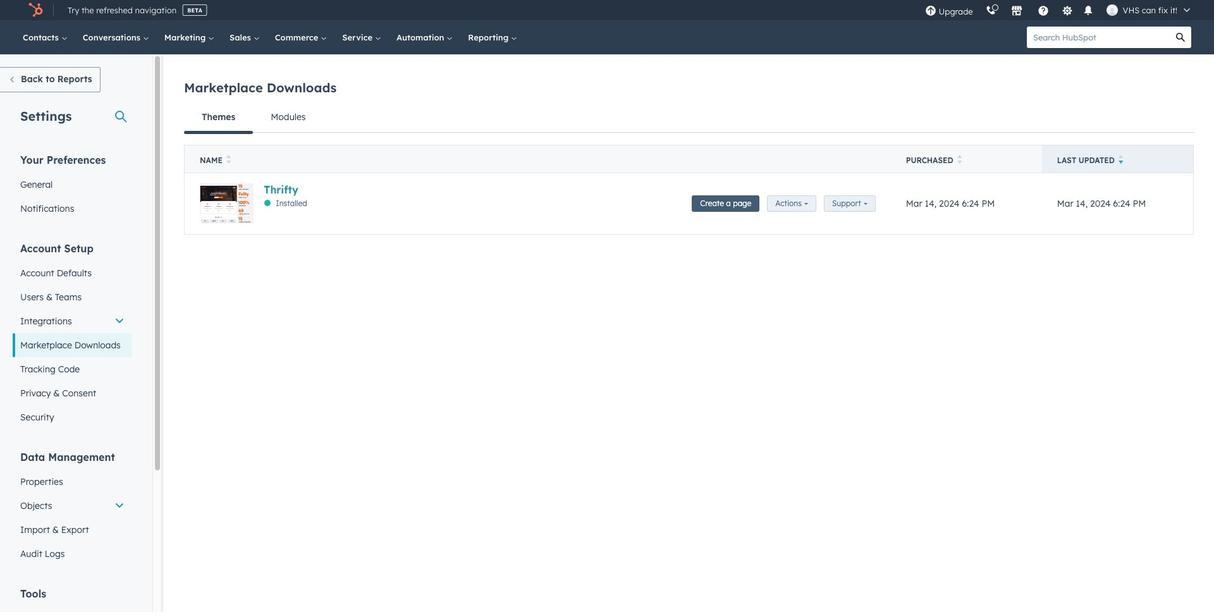 Task type: locate. For each thing, give the bounding box(es) containing it.
0 horizontal spatial press to sort. element
[[226, 155, 231, 166]]

press to sort. element
[[226, 155, 231, 166], [958, 155, 962, 166]]

data management element
[[13, 451, 132, 566]]

your preferences element
[[13, 153, 132, 221]]

account setup element
[[13, 242, 132, 430]]

Search HubSpot search field
[[1028, 27, 1171, 48]]

marketplaces image
[[1011, 6, 1023, 17]]

2 press to sort. element from the left
[[958, 155, 962, 166]]

1 horizontal spatial press to sort. element
[[958, 155, 962, 166]]

jer mill image
[[1107, 4, 1118, 16]]

press to sort. image
[[958, 155, 962, 164]]

menu
[[919, 0, 1200, 20]]



Task type: describe. For each thing, give the bounding box(es) containing it.
descending sort. press to sort ascending. element
[[1119, 155, 1124, 166]]

1 press to sort. element from the left
[[226, 155, 231, 166]]

press to sort. image
[[226, 155, 231, 164]]

descending sort. press to sort ascending. image
[[1119, 155, 1124, 164]]



Task type: vqa. For each thing, say whether or not it's contained in the screenshot.
time of first session date picker
no



